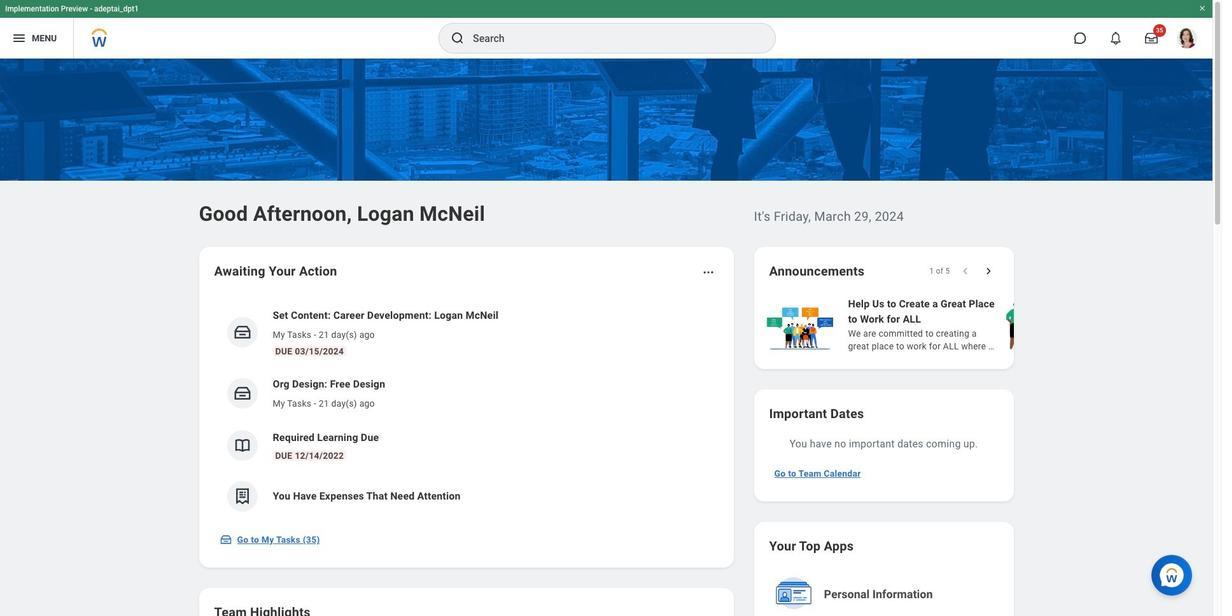 Task type: describe. For each thing, give the bounding box(es) containing it.
Search Workday  search field
[[473, 24, 749, 52]]

search image
[[450, 31, 465, 46]]

profile logan mcneil image
[[1177, 28, 1198, 51]]

1 horizontal spatial list
[[764, 295, 1223, 354]]

book open image
[[233, 436, 252, 455]]

notifications large image
[[1110, 32, 1123, 45]]

0 vertical spatial inbox image
[[233, 323, 252, 342]]

dashboard expenses image
[[233, 487, 252, 506]]

chevron right small image
[[982, 265, 995, 278]]

inbox large image
[[1146, 32, 1158, 45]]



Task type: locate. For each thing, give the bounding box(es) containing it.
1 vertical spatial inbox image
[[233, 384, 252, 403]]

2 vertical spatial inbox image
[[219, 534, 232, 546]]

banner
[[0, 0, 1213, 59]]

0 horizontal spatial list
[[214, 298, 719, 522]]

inbox image
[[233, 323, 252, 342], [233, 384, 252, 403], [219, 534, 232, 546]]

list
[[764, 295, 1223, 354], [214, 298, 719, 522]]

justify image
[[11, 31, 27, 46]]

status
[[930, 266, 950, 276]]

chevron left small image
[[959, 265, 972, 278]]

related actions image
[[702, 266, 715, 279]]

close environment banner image
[[1199, 4, 1207, 12]]

main content
[[0, 59, 1223, 616]]



Task type: vqa. For each thing, say whether or not it's contained in the screenshot.
the chevron right small icon
yes



